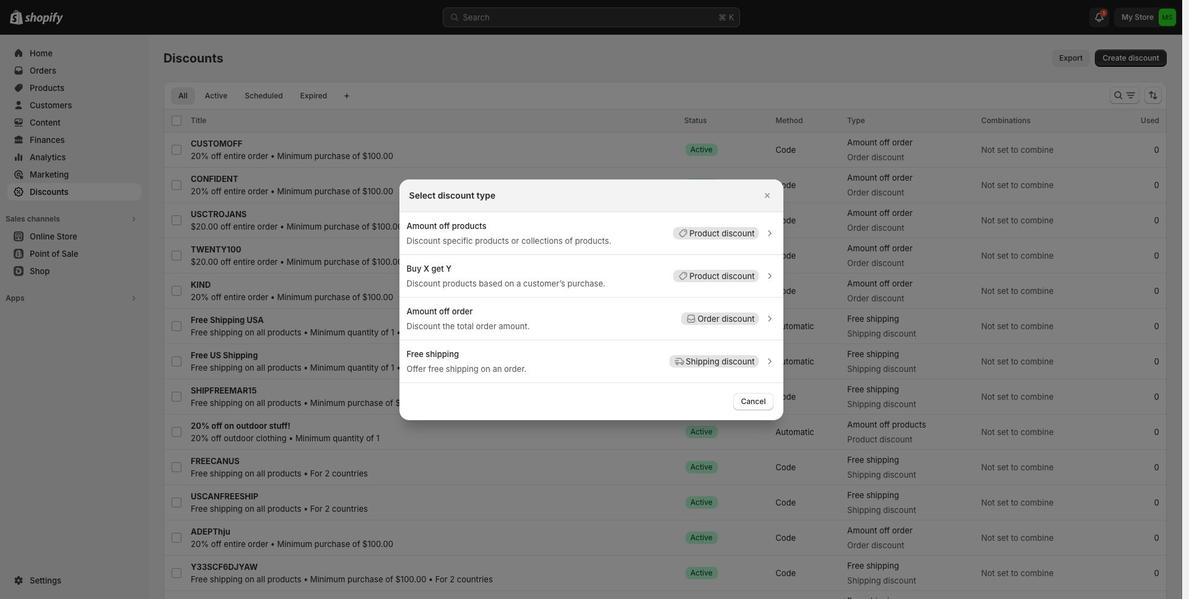 Task type: locate. For each thing, give the bounding box(es) containing it.
dialog
[[0, 179, 1182, 420]]

shopify image
[[25, 12, 63, 25]]

tab list
[[168, 87, 337, 105]]



Task type: vqa. For each thing, say whether or not it's contained in the screenshot.
My Store icon
no



